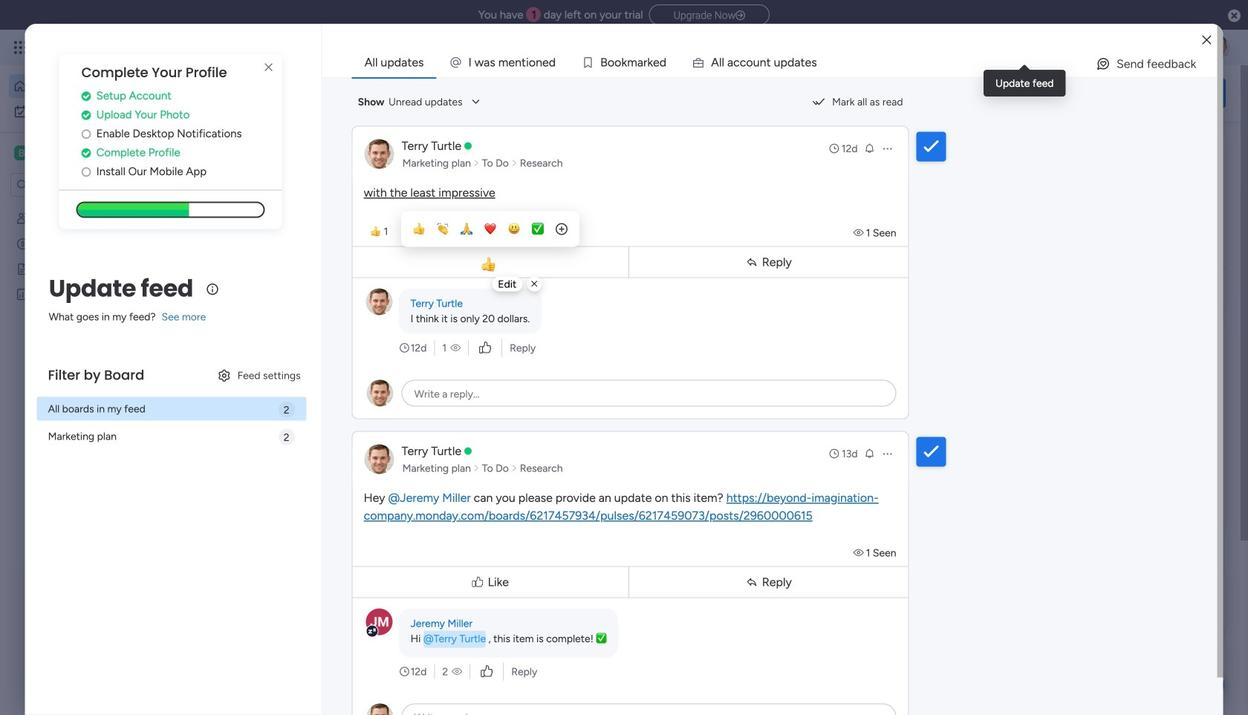 Task type: describe. For each thing, give the bounding box(es) containing it.
1 check circle image from the top
[[81, 91, 91, 102]]

dapulse rightstroke image
[[736, 10, 745, 21]]

public dashboard image
[[491, 301, 508, 317]]

v2 user feedback image
[[1015, 85, 1026, 102]]

component image
[[491, 324, 505, 338]]

options image for reminder icon associated with v2 like icon
[[882, 448, 894, 460]]

2 vertical spatial option
[[0, 205, 189, 208]]

2 circle o image from the top
[[81, 166, 91, 177]]

1 slider arrow image from the left
[[473, 156, 480, 171]]

getting started element
[[1003, 571, 1226, 631]]

dapulse close image
[[1228, 9, 1241, 24]]

options image for reminder icon corresponding to v2 like image
[[882, 143, 894, 155]]

1 circle o image from the top
[[81, 128, 91, 140]]

workspace selection element
[[14, 144, 94, 162]]

give feedback image
[[1096, 56, 1111, 71]]

2 slider arrow image from the left
[[511, 461, 518, 476]]

2 slider arrow image from the left
[[511, 156, 518, 171]]

1 vertical spatial dapulse x slim image
[[532, 280, 537, 288]]

0 vertical spatial dapulse x slim image
[[1204, 137, 1222, 155]]

add to favorites image
[[441, 483, 456, 498]]



Task type: locate. For each thing, give the bounding box(es) containing it.
1 vertical spatial reminder image
[[864, 448, 876, 460]]

Search in workspace field
[[31, 176, 124, 194]]

v2 like image
[[479, 340, 491, 356]]

v2 like image
[[481, 664, 493, 680]]

slider arrow image
[[473, 461, 480, 476], [511, 461, 518, 476]]

0 vertical spatial option
[[9, 74, 181, 98]]

select product image
[[13, 40, 28, 55]]

1 vertical spatial check circle image
[[81, 109, 91, 121]]

2 check circle image from the top
[[81, 109, 91, 121]]

terry turtle image
[[1207, 36, 1231, 59]]

dapulse x slim image
[[260, 59, 278, 77]]

2 reminder image from the top
[[864, 448, 876, 460]]

0 horizontal spatial slider arrow image
[[473, 461, 480, 476]]

options image
[[882, 143, 894, 155], [882, 448, 894, 460]]

option
[[9, 74, 181, 98], [9, 100, 181, 123], [0, 205, 189, 208]]

close image
[[1203, 35, 1212, 46]]

1 horizontal spatial slider arrow image
[[511, 461, 518, 476]]

1 reminder image from the top
[[864, 142, 876, 154]]

1 options image from the top
[[882, 143, 894, 155]]

see plans image
[[246, 39, 260, 56]]

circle o image
[[81, 128, 91, 140], [81, 166, 91, 177]]

1 vertical spatial options image
[[882, 448, 894, 460]]

terry turtle image
[[265, 695, 294, 716]]

public board image
[[16, 262, 30, 276]]

0 vertical spatial check circle image
[[81, 91, 91, 102]]

v2 seen image
[[854, 227, 866, 239], [450, 341, 461, 356], [854, 547, 866, 560], [452, 665, 462, 680]]

check circle image
[[81, 91, 91, 102], [81, 109, 91, 121], [81, 147, 91, 159]]

2 vertical spatial check circle image
[[81, 147, 91, 159]]

circle o image up workspace selection element
[[81, 128, 91, 140]]

dapulse x slim image
[[1204, 137, 1222, 155], [532, 280, 537, 288]]

slider arrow image
[[473, 156, 480, 171], [511, 156, 518, 171]]

remove from favorites image
[[441, 301, 456, 316]]

1 horizontal spatial dapulse x slim image
[[1204, 137, 1222, 155]]

1 vertical spatial option
[[9, 100, 181, 123]]

0 vertical spatial circle o image
[[81, 128, 91, 140]]

2 options image from the top
[[882, 448, 894, 460]]

public dashboard image
[[16, 288, 30, 302]]

list box
[[0, 203, 189, 508]]

tab list
[[352, 48, 1218, 77]]

0 horizontal spatial slider arrow image
[[473, 156, 480, 171]]

reminder image
[[864, 142, 876, 154], [864, 448, 876, 460]]

1 vertical spatial circle o image
[[81, 166, 91, 177]]

tab
[[352, 48, 437, 77]]

1 horizontal spatial slider arrow image
[[511, 156, 518, 171]]

help center element
[[1003, 643, 1226, 702]]

1 slider arrow image from the left
[[473, 461, 480, 476]]

0 horizontal spatial dapulse x slim image
[[532, 280, 537, 288]]

reminder image for v2 like icon
[[864, 448, 876, 460]]

workspace image
[[14, 145, 29, 161]]

0 vertical spatial reminder image
[[864, 142, 876, 154]]

circle o image down workspace selection element
[[81, 166, 91, 177]]

0 vertical spatial options image
[[882, 143, 894, 155]]

2 element
[[379, 589, 397, 607]]

quick search results list box
[[230, 169, 968, 548]]

reminder image for v2 like image
[[864, 142, 876, 154]]

3 check circle image from the top
[[81, 147, 91, 159]]



Task type: vqa. For each thing, say whether or not it's contained in the screenshot.
Templates image on the right of page
no



